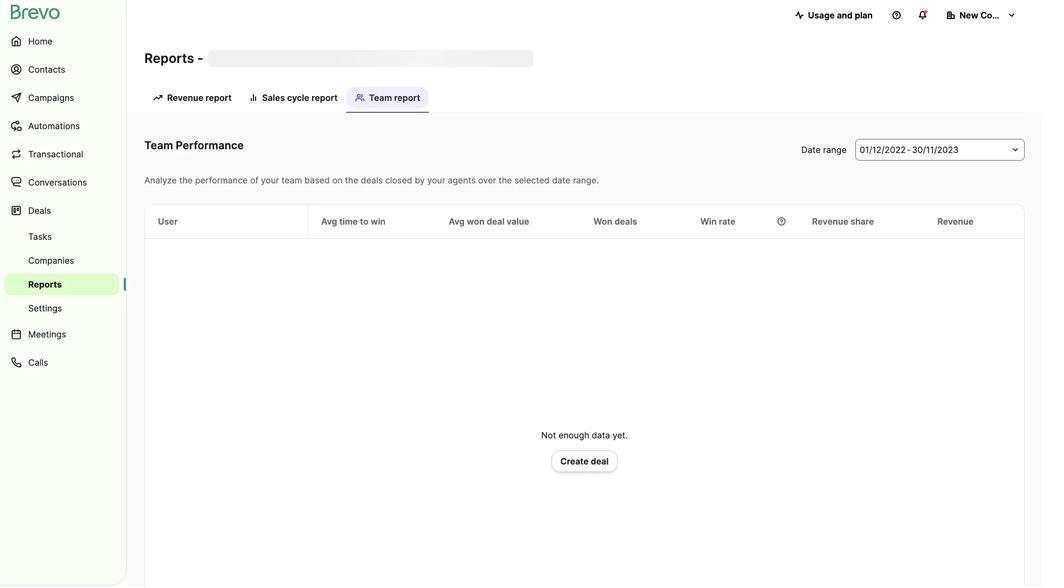 Task type: vqa. For each thing, say whether or not it's contained in the screenshot.
TRACK AND ANALYZE SALES REVENUE TO MEASURE BUSINESS GROWTH AND PERFORMANCE.
no



Task type: locate. For each thing, give the bounding box(es) containing it.
0 horizontal spatial the
[[179, 175, 193, 186]]

the
[[179, 175, 193, 186], [345, 175, 358, 186], [499, 175, 512, 186]]

meetings
[[28, 329, 66, 340]]

1 report from the left
[[206, 92, 232, 103]]

share
[[851, 216, 874, 227]]

team
[[369, 92, 392, 103], [144, 139, 173, 152]]

0 horizontal spatial -
[[197, 50, 203, 66]]

0 vertical spatial deal
[[487, 216, 505, 227]]

0 horizontal spatial deal
[[487, 216, 505, 227]]

1 vertical spatial team
[[144, 139, 173, 152]]

report for revenue report
[[206, 92, 232, 103]]

0 horizontal spatial reports
[[28, 279, 62, 290]]

the right over
[[499, 175, 512, 186]]

team report link
[[346, 87, 429, 113]]

revenue report
[[167, 92, 232, 103]]

- right 01/12/2022
[[907, 144, 911, 155]]

1 horizontal spatial report
[[311, 92, 338, 103]]

- up the revenue report on the top of the page
[[197, 50, 203, 66]]

1 horizontal spatial avg
[[449, 216, 465, 227]]

avg
[[321, 216, 337, 227], [449, 216, 465, 227]]

sales
[[262, 92, 285, 103]]

1 horizontal spatial the
[[345, 175, 358, 186]]

1 vertical spatial -
[[907, 144, 911, 155]]

selected
[[514, 175, 550, 186]]

team performance
[[144, 139, 244, 152]]

value
[[507, 216, 529, 227]]

0 horizontal spatial deals
[[361, 175, 383, 186]]

calls link
[[4, 350, 119, 376]]

-
[[197, 50, 203, 66], [907, 144, 911, 155]]

companies link
[[4, 250, 119, 271]]

win rate
[[700, 216, 736, 227]]

transactional link
[[4, 141, 119, 167]]

tab list
[[144, 87, 1025, 113]]

deals right won
[[614, 216, 637, 227]]

3 report from the left
[[394, 92, 420, 103]]

1 horizontal spatial team
[[369, 92, 392, 103]]

campaigns link
[[4, 85, 119, 111]]

user
[[158, 216, 178, 227]]

over
[[478, 175, 496, 186]]

avg left time
[[321, 216, 337, 227]]

1 horizontal spatial revenue
[[812, 216, 848, 227]]

2 horizontal spatial report
[[394, 92, 420, 103]]

team inside tab list
[[369, 92, 392, 103]]

calls
[[28, 357, 48, 368]]

settings link
[[4, 297, 119, 319]]

1 avg from the left
[[321, 216, 337, 227]]

reports for reports -
[[144, 50, 194, 66]]

0 horizontal spatial revenue
[[167, 92, 203, 103]]

0 horizontal spatial avg
[[321, 216, 337, 227]]

reports up settings
[[28, 279, 62, 290]]

team report
[[369, 92, 420, 103]]

1 your from the left
[[261, 175, 279, 186]]

2 report from the left
[[311, 92, 338, 103]]

time
[[339, 216, 358, 227]]

- for reports
[[197, 50, 203, 66]]

reports
[[144, 50, 194, 66], [28, 279, 62, 290]]

win
[[700, 216, 717, 227]]

range.
[[573, 175, 599, 186]]

performance
[[195, 175, 248, 186]]

1 vertical spatial reports
[[28, 279, 62, 290]]

your right of on the left of the page
[[261, 175, 279, 186]]

avg for avg time to win
[[321, 216, 337, 227]]

the right analyze
[[179, 175, 193, 186]]

2 avg from the left
[[449, 216, 465, 227]]

your
[[261, 175, 279, 186], [427, 175, 445, 186]]

reports up revenue report link
[[144, 50, 194, 66]]

meetings link
[[4, 321, 119, 347]]

0 vertical spatial -
[[197, 50, 203, 66]]

date
[[552, 175, 570, 186]]

deals
[[361, 175, 383, 186], [614, 216, 637, 227]]

range
[[823, 144, 847, 155]]

create deal button
[[551, 450, 618, 472]]

the right the on
[[345, 175, 358, 186]]

deal right create
[[591, 456, 609, 467]]

1 horizontal spatial your
[[427, 175, 445, 186]]

tasks
[[28, 231, 52, 242]]

revenue for revenue share
[[812, 216, 848, 227]]

revenue
[[167, 92, 203, 103], [812, 216, 848, 227], [937, 216, 974, 227]]

revenue share
[[812, 216, 874, 227]]

1 vertical spatial deals
[[614, 216, 637, 227]]

2 horizontal spatial revenue
[[937, 216, 974, 227]]

enough
[[559, 430, 589, 441]]

deals left closed
[[361, 175, 383, 186]]

avg for avg won deal value
[[449, 216, 465, 227]]

home link
[[4, 28, 119, 54]]

automations
[[28, 120, 80, 131]]

0 vertical spatial team
[[369, 92, 392, 103]]

team for team performance
[[144, 139, 173, 152]]

0 horizontal spatial your
[[261, 175, 279, 186]]

30/11/2023
[[912, 144, 959, 155]]

yet.
[[613, 430, 628, 441]]

company
[[981, 10, 1021, 21]]

date
[[801, 144, 821, 155]]

revenue inside tab list
[[167, 92, 203, 103]]

revenue report link
[[144, 87, 240, 112]]

0 vertical spatial reports
[[144, 50, 194, 66]]

avg left won at the top
[[449, 216, 465, 227]]

by
[[415, 175, 425, 186]]

1 horizontal spatial reports
[[144, 50, 194, 66]]

not enough data yet.
[[541, 430, 628, 441]]

tab list containing revenue report
[[144, 87, 1025, 113]]

cycle
[[287, 92, 309, 103]]

1 vertical spatial deal
[[591, 456, 609, 467]]

2 the from the left
[[345, 175, 358, 186]]

report
[[206, 92, 232, 103], [311, 92, 338, 103], [394, 92, 420, 103]]

0 horizontal spatial team
[[144, 139, 173, 152]]

your right by
[[427, 175, 445, 186]]

2 horizontal spatial the
[[499, 175, 512, 186]]

2 your from the left
[[427, 175, 445, 186]]

rate
[[719, 216, 736, 227]]

not
[[541, 430, 556, 441]]

deal right won at the top
[[487, 216, 505, 227]]

new
[[960, 10, 978, 21]]

contacts link
[[4, 56, 119, 82]]

create
[[560, 456, 589, 467]]

1 horizontal spatial deal
[[591, 456, 609, 467]]

deals
[[28, 205, 51, 216]]

usage
[[808, 10, 835, 21]]

won deals
[[594, 216, 637, 227]]

0 horizontal spatial report
[[206, 92, 232, 103]]

deals link
[[4, 198, 119, 224]]

won
[[467, 216, 485, 227]]

1 horizontal spatial -
[[907, 144, 911, 155]]

deal
[[487, 216, 505, 227], [591, 456, 609, 467]]



Task type: describe. For each thing, give the bounding box(es) containing it.
01/12/2022 - 30/11/2023
[[860, 144, 959, 155]]

3 the from the left
[[499, 175, 512, 186]]

date range
[[801, 144, 847, 155]]

plan
[[855, 10, 873, 21]]

avg time to win
[[321, 216, 386, 227]]

of
[[250, 175, 258, 186]]

agents
[[448, 175, 476, 186]]

reports link
[[4, 274, 119, 295]]

new company button
[[938, 4, 1025, 26]]

contacts
[[28, 64, 65, 75]]

tasks link
[[4, 226, 119, 247]]

reports for reports
[[28, 279, 62, 290]]

- for 01/12/2022
[[907, 144, 911, 155]]

avg won deal value
[[449, 216, 529, 227]]

on
[[332, 175, 343, 186]]

sales cycle report link
[[240, 87, 346, 112]]

automations link
[[4, 113, 119, 139]]

won
[[594, 216, 612, 227]]

01/12/2022
[[860, 144, 906, 155]]

home
[[28, 36, 52, 47]]

settings
[[28, 303, 62, 314]]

team
[[281, 175, 302, 186]]

new company
[[960, 10, 1021, 21]]

campaigns
[[28, 92, 74, 103]]

0 vertical spatial deals
[[361, 175, 383, 186]]

conversations link
[[4, 169, 119, 195]]

conversations
[[28, 177, 87, 188]]

transactional
[[28, 149, 83, 160]]

usage and plan
[[808, 10, 873, 21]]

1 horizontal spatial deals
[[614, 216, 637, 227]]

report for team report
[[394, 92, 420, 103]]

deal inside button
[[591, 456, 609, 467]]

reports -
[[144, 50, 203, 66]]

team for team report
[[369, 92, 392, 103]]

based
[[305, 175, 330, 186]]

to
[[360, 216, 369, 227]]

analyze
[[144, 175, 177, 186]]

usage and plan button
[[786, 4, 881, 26]]

analyze the performance of your team based on the deals closed by your agents over the selected date range.
[[144, 175, 599, 186]]

performance
[[176, 139, 244, 152]]

1 the from the left
[[179, 175, 193, 186]]

and
[[837, 10, 853, 21]]

win
[[371, 216, 386, 227]]

sales cycle report
[[262, 92, 338, 103]]

revenue for revenue report
[[167, 92, 203, 103]]

data
[[592, 430, 610, 441]]

companies
[[28, 255, 74, 266]]

create deal
[[560, 456, 609, 467]]

closed
[[385, 175, 412, 186]]



